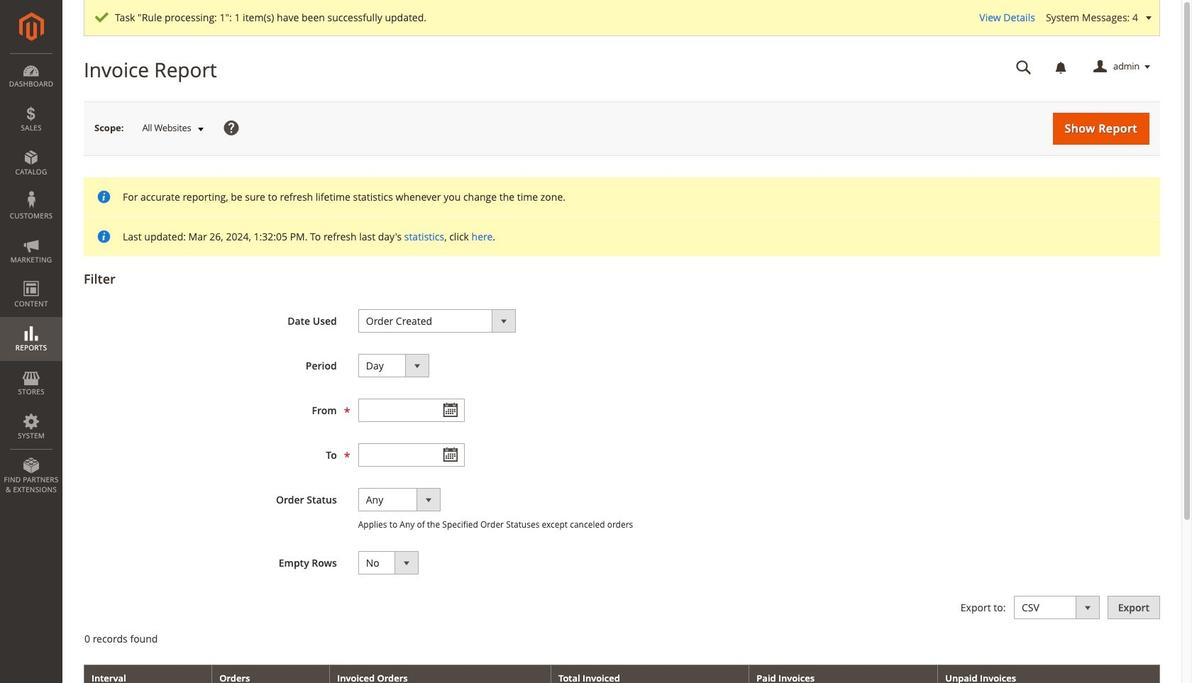 Task type: locate. For each thing, give the bounding box(es) containing it.
menu bar
[[0, 53, 62, 502]]

magento admin panel image
[[19, 12, 44, 41]]

None text field
[[1007, 55, 1042, 80], [358, 444, 465, 467], [1007, 55, 1042, 80], [358, 444, 465, 467]]

None text field
[[358, 399, 465, 422]]



